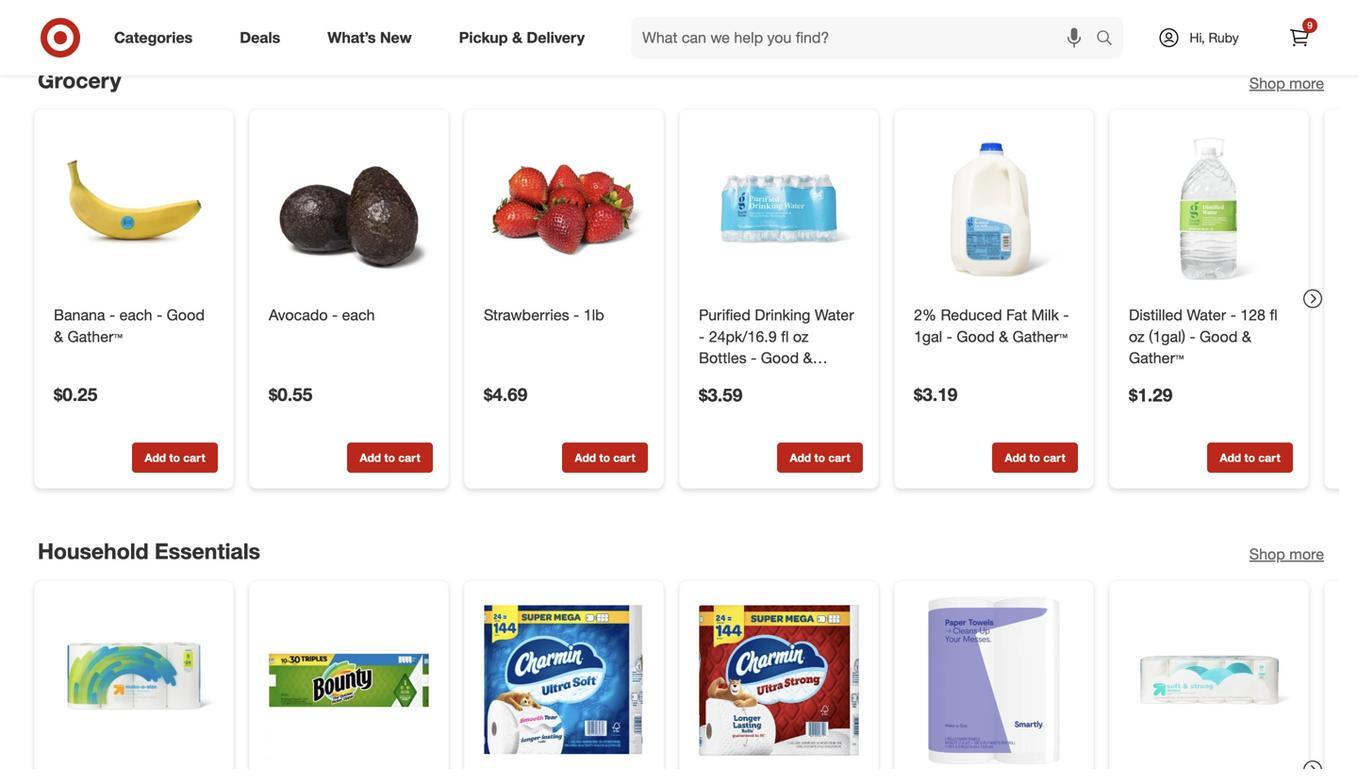 Task type: describe. For each thing, give the bounding box(es) containing it.
add to cart for $4.69
[[575, 451, 636, 465]]

purified
[[699, 306, 751, 324]]

add to cart button for $1.29
[[1208, 443, 1294, 473]]

to for $1.29
[[1245, 451, 1256, 465]]

& inside 2% reduced fat milk - 1gal - good & gather™
[[999, 327, 1009, 346]]

128
[[1241, 306, 1266, 324]]

oz inside distilled water - 128 fl oz (1gal) - good & gather™
[[1130, 327, 1145, 346]]

to for $3.19
[[1030, 451, 1041, 465]]

add for $3.19
[[1005, 451, 1027, 465]]

pickup
[[459, 28, 508, 47]]

gather™ inside 2% reduced fat milk - 1gal - good & gather™
[[1013, 327, 1068, 346]]

good inside banana - each - good & gather™
[[167, 306, 205, 324]]

good inside 2% reduced fat milk - 1gal - good & gather™
[[957, 327, 995, 346]]

fl inside purified drinking water - 24pk/16.9 fl oz bottles - good & gather™ $3.59
[[781, 327, 789, 346]]

hi,
[[1190, 29, 1206, 46]]

banana - each - good & gather™
[[54, 306, 205, 346]]

pickup & delivery link
[[443, 17, 609, 59]]

to for $4.69
[[600, 451, 610, 465]]

avocado - each link
[[269, 304, 429, 326]]

cart for $3.19
[[1044, 451, 1066, 465]]

banana
[[54, 306, 105, 324]]

essentials
[[155, 538, 260, 564]]

new
[[380, 28, 412, 47]]

add to cart button for $0.55
[[347, 443, 433, 473]]

search button
[[1088, 17, 1133, 62]]

good inside distilled water - 128 fl oz (1gal) - good & gather™
[[1200, 327, 1238, 346]]

household
[[38, 538, 149, 564]]

more for grocery
[[1290, 74, 1325, 92]]

2%
[[914, 306, 937, 324]]

to for $0.25
[[169, 451, 180, 465]]

distilled water - 128 fl oz (1gal) - good & gather™ link
[[1130, 304, 1290, 369]]

2% reduced fat milk - 1gal - good & gather™
[[914, 306, 1070, 346]]

banana - each - good & gather™ link
[[54, 304, 214, 348]]

pickup & delivery
[[459, 28, 585, 47]]

distilled
[[1130, 306, 1183, 324]]

cart for $1.29
[[1259, 451, 1281, 465]]

cart for $0.25
[[183, 451, 205, 465]]

deals link
[[224, 17, 304, 59]]

add for $1.29
[[1220, 451, 1242, 465]]

avocado - each
[[269, 306, 375, 324]]

shop more button for household essentials
[[1250, 543, 1325, 565]]

cart for $0.55
[[398, 451, 421, 465]]

grocery
[[38, 67, 121, 93]]

purified drinking water - 24pk/16.9 fl oz bottles - good & gather™ $3.59
[[699, 306, 855, 406]]

9 link
[[1280, 17, 1321, 59]]

what's new
[[328, 28, 412, 47]]

shop more for household essentials
[[1250, 545, 1325, 563]]

4 to from the left
[[815, 451, 826, 465]]

strawberries - 1lb
[[484, 306, 605, 324]]

purified drinking water - 24pk/16.9 fl oz bottles - good & gather™ link
[[699, 304, 860, 389]]

women's clothing image
[[903, 0, 936, 19]]

$3.19
[[914, 384, 958, 405]]

shop for grocery
[[1250, 74, 1286, 92]]

add for $3.59
[[790, 451, 812, 465]]

hi, ruby
[[1190, 29, 1240, 46]]

gather™ inside banana - each - good & gather™
[[67, 327, 123, 346]]



Task type: vqa. For each thing, say whether or not it's contained in the screenshot.
first Shop from the top of the page
yes



Task type: locate. For each thing, give the bounding box(es) containing it.
$1.29
[[1130, 384, 1173, 406]]

drinking
[[755, 306, 811, 324]]

6 add to cart from the left
[[1220, 451, 1281, 465]]

bottles
[[699, 349, 747, 367]]

more for household essentials
[[1290, 545, 1325, 563]]

water right drinking
[[815, 306, 855, 324]]

gather™ down bottles
[[699, 371, 754, 389]]

gather™
[[67, 327, 123, 346], [1013, 327, 1068, 346], [1130, 349, 1185, 367], [699, 371, 754, 389]]

each for $0.25
[[120, 306, 152, 324]]

gather™ down milk
[[1013, 327, 1068, 346]]

1 horizontal spatial each
[[342, 306, 375, 324]]

1lb
[[584, 306, 605, 324]]

beauty image
[[1274, 0, 1307, 19]]

4 cart from the left
[[829, 451, 851, 465]]

categories
[[114, 28, 193, 47]]

distilled water - 128 fl oz (1gal) - good & gather™
[[1130, 306, 1278, 367]]

& inside distilled water - 128 fl oz (1gal) - good & gather™
[[1243, 327, 1252, 346]]

what's new link
[[312, 17, 436, 59]]

0 horizontal spatial fl
[[781, 327, 789, 346]]

add to cart for $1.29
[[1220, 451, 1281, 465]]

more
[[1290, 74, 1325, 92], [1290, 545, 1325, 563]]

2 to from the left
[[384, 451, 395, 465]]

gather™ inside distilled water - 128 fl oz (1gal) - good & gather™
[[1130, 349, 1185, 367]]

cart
[[183, 451, 205, 465], [398, 451, 421, 465], [614, 451, 636, 465], [829, 451, 851, 465], [1044, 451, 1066, 465], [1259, 451, 1281, 465]]

1 shop more from the top
[[1250, 74, 1325, 92]]

1 water from the left
[[815, 306, 855, 324]]

household essentials image
[[638, 0, 671, 19]]

each for $0.55
[[342, 306, 375, 324]]

3 add from the left
[[575, 451, 596, 465]]

gather™ down the "banana"
[[67, 327, 123, 346]]

add for $0.55
[[360, 451, 381, 465]]

oz down drinking
[[793, 327, 809, 346]]

strawberries - 1lb link
[[484, 304, 644, 326]]

shop more for grocery
[[1250, 74, 1325, 92]]

0 vertical spatial more
[[1290, 74, 1325, 92]]

$0.55
[[269, 384, 313, 405]]

1 vertical spatial shop more button
[[1250, 543, 1325, 565]]

water left 128
[[1187, 306, 1227, 324]]

add to cart button
[[132, 443, 218, 473], [347, 443, 433, 473], [562, 443, 648, 473], [778, 443, 863, 473], [993, 443, 1079, 473], [1208, 443, 1294, 473]]

3 to from the left
[[600, 451, 610, 465]]

1 horizontal spatial fl
[[1270, 306, 1278, 324]]

fl
[[1270, 306, 1278, 324], [781, 327, 789, 346]]

2 water from the left
[[1187, 306, 1227, 324]]

banana - each - good & gather™ image
[[50, 125, 218, 293], [50, 125, 218, 293]]

1 each from the left
[[120, 306, 152, 324]]

1 vertical spatial fl
[[781, 327, 789, 346]]

5 add to cart from the left
[[1005, 451, 1066, 465]]

2 add from the left
[[360, 451, 381, 465]]

make-a-size paper towels - smartly™ image
[[911, 596, 1079, 764], [911, 596, 1079, 764]]

& inside "link"
[[512, 28, 523, 47]]

delivery
[[527, 28, 585, 47]]

1 add from the left
[[145, 451, 166, 465]]

categories link
[[98, 17, 216, 59]]

add to cart button for $3.19
[[993, 443, 1079, 473]]

1 vertical spatial shop more
[[1250, 545, 1325, 563]]

0 vertical spatial fl
[[1270, 306, 1278, 324]]

5 cart from the left
[[1044, 451, 1066, 465]]

to for $0.55
[[384, 451, 395, 465]]

good inside purified drinking water - 24pk/16.9 fl oz bottles - good & gather™ $3.59
[[761, 349, 799, 367]]

What can we help you find? suggestions appear below search field
[[631, 17, 1101, 59]]

avocado
[[269, 306, 328, 324]]

-
[[109, 306, 115, 324], [157, 306, 162, 324], [332, 306, 338, 324], [574, 306, 580, 324], [1064, 306, 1070, 324], [1231, 306, 1237, 324], [699, 327, 705, 346], [947, 327, 953, 346], [1190, 327, 1196, 346], [751, 349, 757, 367]]

0 horizontal spatial oz
[[793, 327, 809, 346]]

each right avocado
[[342, 306, 375, 324]]

4 add to cart from the left
[[790, 451, 851, 465]]

4 add from the left
[[790, 451, 812, 465]]

add to cart for $0.25
[[145, 451, 205, 465]]

shop more button for grocery
[[1250, 72, 1325, 94]]

gather™ inside purified drinking water - 24pk/16.9 fl oz bottles - good & gather™ $3.59
[[699, 371, 754, 389]]

2 shop more from the top
[[1250, 545, 1325, 563]]

to
[[169, 451, 180, 465], [384, 451, 395, 465], [600, 451, 610, 465], [815, 451, 826, 465], [1030, 451, 1041, 465], [1245, 451, 1256, 465]]

oz inside purified drinking water - 24pk/16.9 fl oz bottles - good & gather™ $3.59
[[793, 327, 809, 346]]

$4.69
[[484, 384, 528, 405]]

search
[[1088, 30, 1133, 49]]

0 horizontal spatial water
[[815, 306, 855, 324]]

9
[[1308, 19, 1313, 31]]

3 add to cart from the left
[[575, 451, 636, 465]]

$0.25
[[54, 384, 97, 405]]

1 horizontal spatial oz
[[1130, 327, 1145, 346]]

water inside distilled water - 128 fl oz (1gal) - good & gather™
[[1187, 306, 1227, 324]]

2% reduced fat milk - 1gal - good & gather™ link
[[914, 304, 1075, 348]]

ruby
[[1209, 29, 1240, 46]]

& down drinking
[[803, 349, 813, 367]]

add for $0.25
[[145, 451, 166, 465]]

oz down distilled
[[1130, 327, 1145, 346]]

strawberries - 1lb image
[[480, 125, 648, 293], [480, 125, 648, 293]]

purified drinking water - 24pk/16.9 fl oz bottles - good & gather™ image
[[695, 125, 863, 293], [695, 125, 863, 293]]

add
[[145, 451, 166, 465], [360, 451, 381, 465], [575, 451, 596, 465], [790, 451, 812, 465], [1005, 451, 1027, 465], [1220, 451, 1242, 465]]

& right pickup
[[512, 28, 523, 47]]

1 cart from the left
[[183, 451, 205, 465]]

1gal
[[914, 327, 943, 346]]

3 add to cart button from the left
[[562, 443, 648, 473]]

$3.59
[[699, 384, 743, 406]]

2 each from the left
[[342, 306, 375, 324]]

5 add from the left
[[1005, 451, 1027, 465]]

(1gal)
[[1149, 327, 1186, 346]]

each right the "banana"
[[120, 306, 152, 324]]

6 to from the left
[[1245, 451, 1256, 465]]

5 to from the left
[[1030, 451, 1041, 465]]

add to cart for $0.55
[[360, 451, 421, 465]]

1 horizontal spatial water
[[1187, 306, 1227, 324]]

6 cart from the left
[[1259, 451, 1281, 465]]

2 more from the top
[[1290, 545, 1325, 563]]

shop
[[1250, 74, 1286, 92], [1250, 545, 1286, 563]]

add to cart for $3.19
[[1005, 451, 1066, 465]]

4 add to cart button from the left
[[778, 443, 863, 473]]

oz
[[793, 327, 809, 346], [1130, 327, 1145, 346]]

2 add to cart from the left
[[360, 451, 421, 465]]

0 horizontal spatial each
[[120, 306, 152, 324]]

&
[[512, 28, 523, 47], [54, 327, 63, 346], [999, 327, 1009, 346], [1243, 327, 1252, 346], [803, 349, 813, 367]]

1 shop more button from the top
[[1250, 72, 1325, 94]]

2 cart from the left
[[398, 451, 421, 465]]

24pk/16.9
[[709, 327, 777, 346]]

what's
[[328, 28, 376, 47]]

milk
[[1032, 306, 1060, 324]]

add to cart button for $4.69
[[562, 443, 648, 473]]

deals
[[240, 28, 280, 47]]

each inside banana - each - good & gather™
[[120, 306, 152, 324]]

1 shop from the top
[[1250, 74, 1286, 92]]

1 to from the left
[[169, 451, 180, 465]]

household essentials
[[38, 538, 260, 564]]

shop more button
[[1250, 72, 1325, 94], [1250, 543, 1325, 565]]

shop more
[[1250, 74, 1325, 92], [1250, 545, 1325, 563]]

2 shop from the top
[[1250, 545, 1286, 563]]

0 vertical spatial shop more button
[[1250, 72, 1325, 94]]

strawberries
[[484, 306, 570, 324]]

6 add from the left
[[1220, 451, 1242, 465]]

cart for $4.69
[[614, 451, 636, 465]]

0 vertical spatial shop
[[1250, 74, 1286, 92]]

make-a-size paper towels - up & up™ image
[[50, 596, 218, 764], [50, 596, 218, 764]]

bounty select-a-size paper towels image
[[265, 596, 433, 764], [265, 596, 433, 764]]

1 add to cart from the left
[[145, 451, 205, 465]]

1 add to cart button from the left
[[132, 443, 218, 473]]

shop for household essentials
[[1250, 545, 1286, 563]]

1 more from the top
[[1290, 74, 1325, 92]]

5 add to cart button from the left
[[993, 443, 1079, 473]]

& down the "banana"
[[54, 327, 63, 346]]

fl inside distilled water - 128 fl oz (1gal) - good & gather™
[[1270, 306, 1278, 324]]

6 add to cart button from the left
[[1208, 443, 1294, 473]]

1 vertical spatial more
[[1290, 545, 1325, 563]]

distilled water - 128 fl oz (1gal) - good & gather™ image
[[1126, 125, 1294, 293], [1126, 125, 1294, 293]]

& down 128
[[1243, 327, 1252, 346]]

& down fat
[[999, 327, 1009, 346]]

each
[[120, 306, 152, 324], [342, 306, 375, 324]]

water inside purified drinking water - 24pk/16.9 fl oz bottles - good & gather™ $3.59
[[815, 306, 855, 324]]

add for $4.69
[[575, 451, 596, 465]]

2 oz from the left
[[1130, 327, 1145, 346]]

2% reduced fat milk - 1gal - good & gather™ image
[[911, 125, 1079, 293], [911, 125, 1079, 293]]

water
[[815, 306, 855, 324], [1187, 306, 1227, 324]]

soft & strong toilet paper - up & up™ image
[[1126, 596, 1294, 764], [1126, 596, 1294, 764]]

reduced
[[941, 306, 1003, 324]]

0 vertical spatial shop more
[[1250, 74, 1325, 92]]

1 vertical spatial shop
[[1250, 545, 1286, 563]]

3 cart from the left
[[614, 451, 636, 465]]

good
[[167, 306, 205, 324], [957, 327, 995, 346], [1200, 327, 1238, 346], [761, 349, 799, 367]]

2 shop more button from the top
[[1250, 543, 1325, 565]]

gather™ down (1gal)
[[1130, 349, 1185, 367]]

avocado - each image
[[265, 125, 433, 293], [265, 125, 433, 293]]

& inside banana - each - good & gather™
[[54, 327, 63, 346]]

charmin ultra strong toilet paper image
[[695, 596, 863, 764], [695, 596, 863, 764]]

1 oz from the left
[[793, 327, 809, 346]]

fl down drinking
[[781, 327, 789, 346]]

& inside purified drinking water - 24pk/16.9 fl oz bottles - good & gather™ $3.59
[[803, 349, 813, 367]]

add to cart
[[145, 451, 205, 465], [360, 451, 421, 465], [575, 451, 636, 465], [790, 451, 851, 465], [1005, 451, 1066, 465], [1220, 451, 1281, 465]]

charmin ultra soft toilet paper image
[[480, 596, 648, 764], [480, 596, 648, 764]]

2 add to cart button from the left
[[347, 443, 433, 473]]

fl right 128
[[1270, 306, 1278, 324]]

add to cart button for $0.25
[[132, 443, 218, 473]]

fat
[[1007, 306, 1028, 324]]



